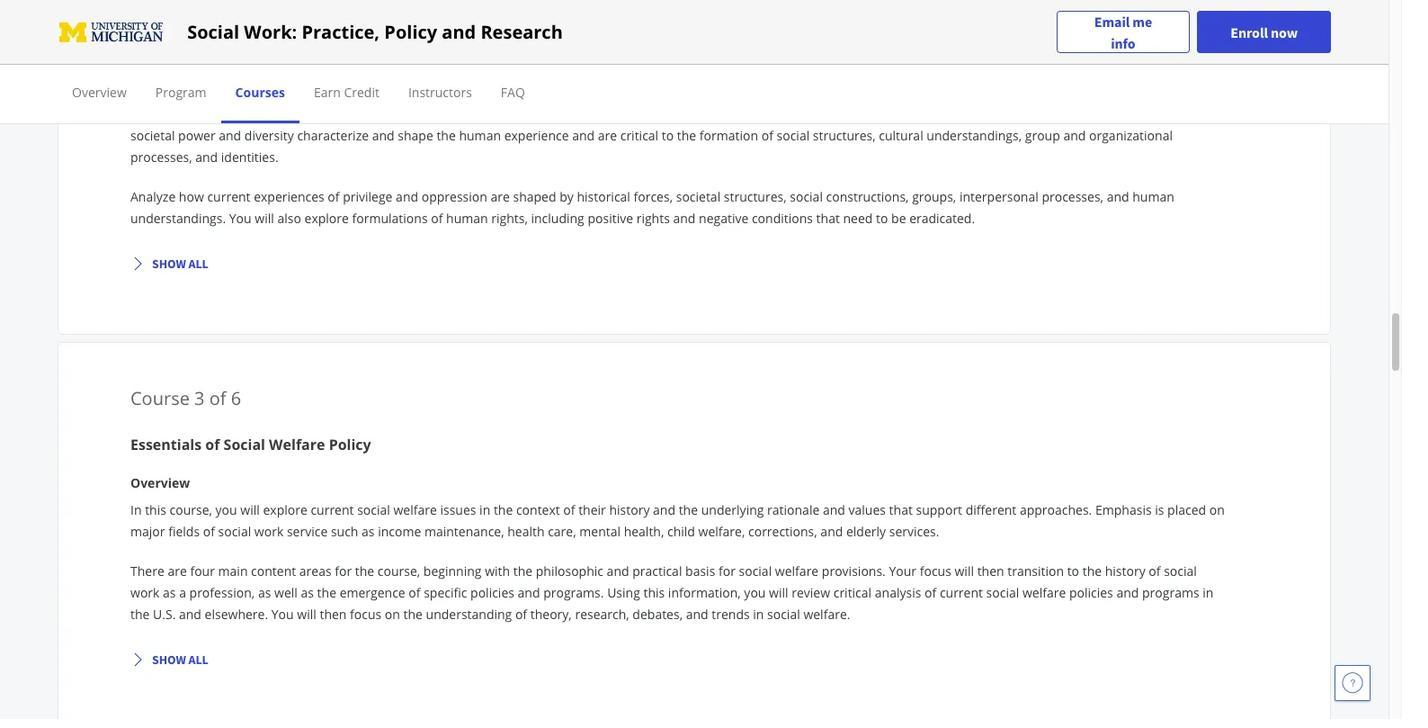 Task type: describe. For each thing, give the bounding box(es) containing it.
social left work
[[506, 39, 548, 59]]

experience
[[505, 127, 569, 144]]

as down areas
[[301, 584, 314, 601]]

social down corrections,
[[739, 563, 772, 580]]

essentials
[[130, 435, 202, 455]]

of right essentials
[[205, 435, 220, 455]]

social down review at right
[[768, 606, 801, 623]]

interpersonal
[[960, 188, 1039, 205]]

and up understandings,
[[955, 106, 977, 123]]

and down power
[[195, 149, 218, 166]]

university of michigan image
[[58, 18, 166, 46]]

and up experience
[[521, 106, 543, 123]]

this for essentials of social welfare policy
[[145, 501, 166, 519]]

care,
[[548, 523, 577, 540]]

the up the child
[[679, 501, 698, 519]]

are inside there are four main content areas for the course, beginning with the philosophic and practical basis for social welfare provisions. your focus will then transition to the history of social work as a profession, as well as the emergence of specific policies and programs. using this information, you will review critical analysis of current social welfare policies and programs in the u.s. and elsewhere. you will then focus on the understanding of theory, research, debates, and trends in social welfare.
[[168, 563, 187, 580]]

privilege
[[343, 188, 393, 205]]

show all button for engaging
[[123, 248, 216, 280]]

will down areas
[[297, 606, 317, 623]]

structures, inside in this course, you will develop a framework for engaging diversity and differences in social work practice, as well as advancing human rights and social and economic justice. explore how societal power and diversity characterize and shape the human experience and are critical to the formation of social structures, cultural understandings, group and organizational processes, and identities.
[[813, 127, 876, 144]]

course, inside there are four main content areas for the course, beginning with the philosophic and practical basis for social welfare provisions. your focus will then transition to the history of social work as a profession, as well as the emergence of specific policies and programs. using this information, you will review critical analysis of current social welfare policies and programs in the u.s. and elsewhere. you will then focus on the understanding of theory, research, debates, and trends in social welfare.
[[378, 563, 420, 580]]

work inside there are four main content areas for the course, beginning with the philosophic and practical basis for social welfare provisions. your focus will then transition to the history of social work as a profession, as well as the emergence of specific policies and programs. using this information, you will review critical analysis of current social welfare policies and programs in the u.s. and elsewhere. you will then focus on the understanding of theory, research, debates, and trends in social welfare.
[[130, 584, 160, 601]]

understanding
[[426, 606, 512, 623]]

philosophic
[[536, 563, 604, 580]]

human up cultural
[[873, 106, 915, 123]]

of right fields
[[203, 523, 215, 540]]

earn credit
[[314, 84, 380, 101]]

negative
[[699, 210, 749, 227]]

of left specific
[[409, 584, 421, 601]]

rationale
[[768, 501, 820, 519]]

2 policies from the left
[[1070, 584, 1114, 601]]

and up "formulations"
[[396, 188, 419, 205]]

forces,
[[634, 188, 673, 205]]

well inside in this course, you will develop a framework for engaging diversity and differences in social work practice, as well as advancing human rights and social and economic justice. explore how societal power and diversity characterize and shape the human experience and are critical to the formation of social structures, cultural understandings, group and organizational processes, and identities.
[[767, 106, 791, 123]]

of down oppression
[[431, 210, 443, 227]]

1 horizontal spatial welfare
[[776, 563, 819, 580]]

profession,
[[189, 584, 255, 601]]

formulations
[[352, 210, 428, 227]]

advancing
[[810, 106, 870, 123]]

0 vertical spatial focus
[[920, 563, 952, 580]]

human down engaging at the top
[[459, 127, 501, 144]]

understandings.
[[130, 210, 226, 227]]

will right your
[[955, 563, 975, 580]]

areas
[[299, 563, 332, 580]]

the up health
[[494, 501, 513, 519]]

theory,
[[531, 606, 572, 623]]

in right trends
[[754, 606, 764, 623]]

of inside in this course, you will develop a framework for engaging diversity and differences in social work practice, as well as advancing human rights and social and economic justice. explore how societal power and diversity characterize and shape the human experience and are critical to the formation of social structures, cultural understandings, group and organizational processes, and identities.
[[762, 127, 774, 144]]

their
[[579, 501, 606, 519]]

approaches.
[[1020, 501, 1093, 519]]

as inside in this course, you will explore current social welfare issues in the context of their history and the underlying rationale and values that support different approaches. emphasis is placed on major fields of social work service such as income maintenance, health care, mental health, child welfare, corrections, and elderly services.
[[362, 523, 375, 540]]

for inside in this course, you will develop a framework for engaging diversity and differences in social work practice, as well as advancing human rights and social and economic justice. explore how societal power and diversity characterize and shape the human experience and are critical to the formation of social structures, cultural understandings, group and organizational processes, and identities.
[[391, 106, 408, 123]]

well inside there are four main content areas for the course, beginning with the philosophic and practical basis for social welfare provisions. your focus will then transition to the history of social work as a profession, as well as the emergence of specific policies and programs. using this information, you will review critical analysis of current social welfare policies and programs in the u.s. and elsewhere. you will then focus on the understanding of theory, research, debates, and trends in social welfare.
[[275, 584, 298, 601]]

analyze
[[130, 188, 176, 205]]

health,
[[624, 523, 664, 540]]

oppression
[[422, 188, 488, 205]]

faq
[[501, 84, 525, 101]]

as right practice,
[[751, 106, 764, 123]]

critical inside in this course, you will develop a framework for engaging diversity and differences in social work practice, as well as advancing human rights and social and economic justice. explore how societal power and diversity characterize and shape the human experience and are critical to the formation of social structures, cultural understandings, group and organizational processes, and identities.
[[621, 127, 659, 144]]

a inside there are four main content areas for the course, beginning with the philosophic and practical basis for social welfare provisions. your focus will then transition to the history of social work as a profession, as well as the emergence of specific policies and programs. using this information, you will review critical analysis of current social welfare policies and programs in the u.s. and elsewhere. you will then focus on the understanding of theory, research, debates, and trends in social welfare.
[[179, 584, 186, 601]]

and left negative at the top of page
[[674, 210, 696, 227]]

beginning
[[424, 563, 482, 580]]

you for of
[[216, 501, 237, 519]]

program link
[[156, 84, 207, 101]]

email
[[1095, 12, 1130, 30]]

and up credit
[[372, 39, 400, 59]]

societal inside in this course, you will develop a framework for engaging diversity and differences in social work practice, as well as advancing human rights and social and economic justice. explore how societal power and diversity characterize and shape the human experience and are critical to the formation of social structures, cultural understandings, group and organizational processes, and identities.
[[130, 127, 175, 144]]

social up programs at the bottom right of the page
[[1165, 563, 1198, 580]]

course 3 of 6
[[130, 386, 241, 411]]

including
[[531, 210, 585, 227]]

shape
[[398, 127, 434, 144]]

in for engaging social justice, diversity, and oppression in social work
[[130, 106, 142, 123]]

mental
[[580, 523, 621, 540]]

the left formation at the top
[[677, 127, 697, 144]]

will inside analyze how current experiences of privilege and oppression are shaped by historical forces, societal structures, social constructions, groups, interpersonal processes, and human understandings. you will also explore formulations of human rights, including positive rights and negative conditions that need to be eradicated.
[[255, 210, 274, 227]]

the down emergence
[[404, 606, 423, 623]]

you for social
[[216, 106, 237, 123]]

and down differences
[[572, 127, 595, 144]]

processes, inside in this course, you will develop a framework for engaging diversity and differences in social work practice, as well as advancing human rights and social and economic justice. explore how societal power and diversity characterize and shape the human experience and are critical to the formation of social structures, cultural understandings, group and organizational processes, and identities.
[[130, 149, 192, 166]]

and up group
[[1017, 106, 1039, 123]]

eradicated.
[[910, 210, 976, 227]]

info
[[1112, 34, 1136, 52]]

a inside in this course, you will develop a framework for engaging diversity and differences in social work practice, as well as advancing human rights and social and economic justice. explore how societal power and diversity characterize and shape the human experience and are critical to the formation of social structures, cultural understandings, group and organizational processes, and identities.
[[313, 106, 320, 123]]

social down 6
[[224, 435, 265, 455]]

justice,
[[244, 39, 296, 59]]

content
[[251, 563, 296, 580]]

enroll now button
[[1198, 11, 1332, 53]]

emergence
[[340, 584, 406, 601]]

rights inside in this course, you will develop a framework for engaging diversity and differences in social work practice, as well as advancing human rights and social and economic justice. explore how societal power and diversity characterize and shape the human experience and are critical to the formation of social structures, cultural understandings, group and organizational processes, and identities.
[[918, 106, 952, 123]]

trends
[[712, 606, 750, 623]]

show all button for essentials
[[123, 644, 216, 676]]

overview for essentials of social welfare policy
[[130, 474, 190, 492]]

your
[[890, 563, 917, 580]]

the right transition
[[1083, 563, 1103, 580]]

earn credit link
[[314, 84, 380, 101]]

and left research
[[442, 19, 476, 44]]

and up theory,
[[518, 584, 540, 601]]

social left justice,
[[199, 39, 240, 59]]

practice,
[[302, 19, 380, 44]]

of up care,
[[564, 501, 576, 519]]

major
[[130, 523, 165, 540]]

of left privilege
[[328, 188, 340, 205]]

group
[[1026, 127, 1061, 144]]

social right differences
[[629, 106, 663, 123]]

work:
[[244, 19, 297, 44]]

such
[[331, 523, 359, 540]]

work
[[552, 39, 590, 59]]

corrections,
[[749, 523, 818, 540]]

how inside in this course, you will develop a framework for engaging diversity and differences in social work practice, as well as advancing human rights and social and economic justice. explore how societal power and diversity characterize and shape the human experience and are critical to the formation of social structures, cultural understandings, group and organizational processes, and identities.
[[1195, 106, 1220, 123]]

practice,
[[698, 106, 748, 123]]

the left "u.s."
[[130, 606, 150, 623]]

certificate menu element
[[58, 65, 1332, 123]]

as left advancing
[[794, 106, 807, 123]]

courses link
[[235, 84, 285, 101]]

programs.
[[544, 584, 604, 601]]

and left 'values'
[[823, 501, 846, 519]]

service
[[287, 523, 328, 540]]

welfare
[[269, 435, 325, 455]]

and left elderly
[[821, 523, 844, 540]]

provisions.
[[822, 563, 886, 580]]

as down content
[[258, 584, 271, 601]]

review
[[792, 584, 831, 601]]

history inside there are four main content areas for the course, beginning with the philosophic and practical basis for social welfare provisions. your focus will then transition to the history of social work as a profession, as well as the emergence of specific policies and programs. using this information, you will review critical analysis of current social welfare policies and programs in the u.s. and elsewhere. you will then focus on the understanding of theory, research, debates, and trends in social welfare.
[[1106, 563, 1146, 580]]

welfare.
[[804, 606, 851, 623]]

how inside analyze how current experiences of privilege and oppression are shaped by historical forces, societal structures, social constructions, groups, interpersonal processes, and human understandings. you will also explore formulations of human rights, including positive rights and negative conditions that need to be eradicated.
[[179, 188, 204, 205]]

of up programs at the bottom right of the page
[[1150, 563, 1161, 580]]

also
[[278, 210, 301, 227]]

analyze how current experiences of privilege and oppression are shaped by historical forces, societal structures, social constructions, groups, interpersonal processes, and human understandings. you will also explore formulations of human rights, including positive rights and negative conditions that need to be eradicated.
[[130, 188, 1175, 227]]

placed
[[1168, 501, 1207, 519]]

and right "u.s."
[[179, 606, 202, 623]]

social up understandings,
[[981, 106, 1014, 123]]

are inside in this course, you will develop a framework for engaging diversity and differences in social work practice, as well as advancing human rights and social and economic justice. explore how societal power and diversity characterize and shape the human experience and are critical to the formation of social structures, cultural understandings, group and organizational processes, and identities.
[[598, 127, 617, 144]]

shaped
[[513, 188, 557, 205]]

program
[[156, 84, 207, 101]]

welfare inside in this course, you will explore current social welfare issues in the context of their history and the underlying rationale and values that support different approaches. emphasis is placed on major fields of social work service such as income maintenance, health care, mental health, child welfare, corrections, and elderly services.
[[394, 501, 437, 519]]

engaging
[[130, 39, 195, 59]]

societal inside analyze how current experiences of privilege and oppression are shaped by historical forces, societal structures, social constructions, groups, interpersonal processes, and human understandings. you will also explore formulations of human rights, including positive rights and negative conditions that need to be eradicated.
[[676, 188, 721, 205]]

positive
[[588, 210, 634, 227]]

identities.
[[221, 149, 279, 166]]

course, for essentials
[[170, 501, 212, 519]]

of left 6
[[209, 386, 226, 411]]

to inside in this course, you will develop a framework for engaging diversity and differences in social work practice, as well as advancing human rights and social and economic justice. explore how societal power and diversity characterize and shape the human experience and are critical to the formation of social structures, cultural understandings, group and organizational processes, and identities.
[[662, 127, 674, 144]]

power
[[178, 127, 216, 144]]

in for essentials of social welfare policy
[[130, 501, 142, 519]]

of right analysis
[[925, 584, 937, 601]]

this for engaging social justice, diversity, and oppression in social work
[[145, 106, 166, 123]]

research
[[481, 19, 563, 44]]

values
[[849, 501, 886, 519]]

show all for engaging
[[152, 256, 209, 272]]

and up the child
[[653, 501, 676, 519]]

1 policies from the left
[[471, 584, 515, 601]]

all for engaging
[[189, 256, 209, 272]]

work inside in this course, you will develop a framework for engaging diversity and differences in social work practice, as well as advancing human rights and social and economic justice. explore how societal power and diversity characterize and shape the human experience and are critical to the formation of social structures, cultural understandings, group and organizational processes, and identities.
[[666, 106, 695, 123]]

structures, inside analyze how current experiences of privilege and oppression are shaped by historical forces, societal structures, social constructions, groups, interpersonal processes, and human understandings. you will also explore formulations of human rights, including positive rights and negative conditions that need to be eradicated.
[[724, 188, 787, 205]]

critical inside there are four main content areas for the course, beginning with the philosophic and practical basis for social welfare provisions. your focus will then transition to the history of social work as a profession, as well as the emergence of specific policies and programs. using this information, you will review critical analysis of current social welfare policies and programs in the u.s. and elsewhere. you will then focus on the understanding of theory, research, debates, and trends in social welfare.
[[834, 584, 872, 601]]

underlying
[[702, 501, 764, 519]]

there
[[130, 563, 164, 580]]

u.s.
[[153, 606, 176, 623]]

and left programs at the bottom right of the page
[[1117, 584, 1140, 601]]

1 vertical spatial then
[[320, 606, 347, 623]]

in this course, you will explore current social welfare issues in the context of their history and the underlying rationale and values that support different approaches. emphasis is placed on major fields of social work service such as income maintenance, health care, mental health, child welfare, corrections, and elderly services.
[[130, 501, 1226, 540]]

maintenance,
[[425, 523, 504, 540]]

this inside there are four main content areas for the course, beginning with the philosophic and practical basis for social welfare provisions. your focus will then transition to the history of social work as a profession, as well as the emergence of specific policies and programs. using this information, you will review critical analysis of current social welfare policies and programs in the u.s. and elsewhere. you will then focus on the understanding of theory, research, debates, and trends in social welfare.
[[644, 584, 665, 601]]

show for engaging
[[152, 256, 186, 272]]

programs
[[1143, 584, 1200, 601]]

diversity,
[[300, 39, 369, 59]]

faq link
[[501, 84, 525, 101]]

and up using at the left
[[607, 563, 630, 580]]

now
[[1272, 23, 1299, 41]]

engaging social justice, diversity, and oppression in social work
[[130, 39, 590, 59]]

current inside in this course, you will explore current social welfare issues in the context of their history and the underlying rationale and values that support different approaches. emphasis is placed on major fields of social work service such as income maintenance, health care, mental health, child welfare, corrections, and elderly services.
[[311, 501, 354, 519]]

current inside there are four main content areas for the course, beginning with the philosophic and practical basis for social welfare provisions. your focus will then transition to the history of social work as a profession, as well as the emergence of specific policies and programs. using this information, you will review critical analysis of current social welfare policies and programs in the u.s. and elsewhere. you will then focus on the understanding of theory, research, debates, and trends in social welfare.
[[940, 584, 984, 601]]

characterize
[[297, 127, 369, 144]]



Task type: locate. For each thing, give the bounding box(es) containing it.
1 vertical spatial you
[[272, 606, 294, 623]]

1 horizontal spatial diversity
[[468, 106, 517, 123]]

diversity down develop
[[245, 127, 294, 144]]

and left shape
[[372, 127, 395, 144]]

show all for essentials
[[152, 652, 209, 668]]

the
[[437, 127, 456, 144], [677, 127, 697, 144], [494, 501, 513, 519], [679, 501, 698, 519], [355, 563, 375, 580], [514, 563, 533, 580], [1083, 563, 1103, 580], [317, 584, 337, 601], [130, 606, 150, 623], [404, 606, 423, 623]]

elsewhere.
[[205, 606, 268, 623]]

to inside analyze how current experiences of privilege and oppression are shaped by historical forces, societal structures, social constructions, groups, interpersonal processes, and human understandings. you will also explore formulations of human rights, including positive rights and negative conditions that need to be eradicated.
[[877, 210, 889, 227]]

in right differences
[[615, 106, 626, 123]]

1 horizontal spatial focus
[[920, 563, 952, 580]]

processes, inside analyze how current experiences of privilege and oppression are shaped by historical forces, societal structures, social constructions, groups, interpersonal processes, and human understandings. you will also explore formulations of human rights, including positive rights and negative conditions that need to be eradicated.
[[1042, 188, 1104, 205]]

on inside in this course, you will explore current social welfare issues in the context of their history and the underlying rationale and values that support different approaches. emphasis is placed on major fields of social work service such as income maintenance, health care, mental health, child welfare, corrections, and elderly services.
[[1210, 501, 1226, 519]]

policy up instructors link
[[385, 19, 438, 44]]

2 vertical spatial current
[[940, 584, 984, 601]]

1 horizontal spatial societal
[[676, 188, 721, 205]]

show down the "understandings."
[[152, 256, 186, 272]]

fields
[[168, 523, 200, 540]]

rights down forces,
[[637, 210, 670, 227]]

and down information,
[[686, 606, 709, 623]]

rights up cultural
[[918, 106, 952, 123]]

0 vertical spatial show
[[152, 256, 186, 272]]

the down engaging at the top
[[437, 127, 456, 144]]

and down organizational
[[1107, 188, 1130, 205]]

will
[[241, 106, 260, 123], [255, 210, 274, 227], [241, 501, 260, 519], [955, 563, 975, 580], [769, 584, 789, 601], [297, 606, 317, 623]]

1 horizontal spatial policy
[[385, 19, 438, 44]]

processes, down group
[[1042, 188, 1104, 205]]

1 vertical spatial to
[[877, 210, 889, 227]]

1 vertical spatial show
[[152, 652, 186, 668]]

1 horizontal spatial critical
[[834, 584, 872, 601]]

you inside in this course, you will explore current social welfare issues in the context of their history and the underlying rationale and values that support different approaches. emphasis is placed on major fields of social work service such as income maintenance, health care, mental health, child welfare, corrections, and elderly services.
[[216, 501, 237, 519]]

0 vertical spatial you
[[216, 106, 237, 123]]

course, for engaging
[[170, 106, 212, 123]]

1 horizontal spatial then
[[978, 563, 1005, 580]]

0 vertical spatial in
[[130, 106, 142, 123]]

will left review at right
[[769, 584, 789, 601]]

6
[[231, 386, 241, 411]]

diversity down "faq" link on the top of page
[[468, 106, 517, 123]]

a left the profession,
[[179, 584, 186, 601]]

1 vertical spatial a
[[179, 584, 186, 601]]

enroll
[[1231, 23, 1269, 41]]

work
[[666, 106, 695, 123], [255, 523, 284, 540], [130, 584, 160, 601]]

this down program
[[145, 106, 166, 123]]

work inside in this course, you will explore current social welfare issues in the context of their history and the underlying rationale and values that support different approaches. emphasis is placed on major fields of social work service such as income maintenance, health care, mental health, child welfare, corrections, and elderly services.
[[255, 523, 284, 540]]

welfare up review at right
[[776, 563, 819, 580]]

economic
[[1043, 106, 1100, 123]]

1 all from the top
[[189, 256, 209, 272]]

1 horizontal spatial for
[[391, 106, 408, 123]]

2 vertical spatial this
[[644, 584, 665, 601]]

you
[[216, 106, 237, 123], [216, 501, 237, 519], [745, 584, 766, 601]]

all down the "understandings."
[[189, 256, 209, 272]]

1 horizontal spatial well
[[767, 106, 791, 123]]

services.
[[890, 523, 940, 540]]

course, inside in this course, you will develop a framework for engaging diversity and differences in social work practice, as well as advancing human rights and social and economic justice. explore how societal power and diversity characterize and shape the human experience and are critical to the formation of social structures, cultural understandings, group and organizational processes, and identities.
[[170, 106, 212, 123]]

2 horizontal spatial for
[[719, 563, 736, 580]]

will inside in this course, you will explore current social welfare issues in the context of their history and the underlying rationale and values that support different approaches. emphasis is placed on major fields of social work service such as income maintenance, health care, mental health, child welfare, corrections, and elderly services.
[[241, 501, 260, 519]]

1 vertical spatial welfare
[[776, 563, 819, 580]]

0 vertical spatial course,
[[170, 106, 212, 123]]

overview for engaging social justice, diversity, and oppression in social work
[[130, 79, 190, 96]]

2 show all button from the top
[[123, 644, 216, 676]]

0 horizontal spatial current
[[207, 188, 251, 205]]

are left four
[[168, 563, 187, 580]]

social down transition
[[987, 584, 1020, 601]]

social work: practice, policy and research
[[187, 19, 563, 44]]

history
[[610, 501, 650, 519], [1106, 563, 1146, 580]]

for right "basis"
[[719, 563, 736, 580]]

1 show all button from the top
[[123, 248, 216, 280]]

the up emergence
[[355, 563, 375, 580]]

and
[[442, 19, 476, 44], [372, 39, 400, 59], [521, 106, 543, 123], [955, 106, 977, 123], [1017, 106, 1039, 123], [219, 127, 241, 144], [372, 127, 395, 144], [572, 127, 595, 144], [1064, 127, 1087, 144], [195, 149, 218, 166], [396, 188, 419, 205], [1107, 188, 1130, 205], [674, 210, 696, 227], [653, 501, 676, 519], [823, 501, 846, 519], [821, 523, 844, 540], [607, 563, 630, 580], [518, 584, 540, 601], [1117, 584, 1140, 601], [179, 606, 202, 623], [686, 606, 709, 623]]

in this course, you will develop a framework for engaging diversity and differences in social work practice, as well as advancing human rights and social and economic justice. explore how societal power and diversity characterize and shape the human experience and are critical to the formation of social structures, cultural understandings, group and organizational processes, and identities.
[[130, 106, 1220, 166]]

0 vertical spatial a
[[313, 106, 320, 123]]

organizational
[[1090, 127, 1173, 144]]

1 show from the top
[[152, 256, 186, 272]]

will inside in this course, you will develop a framework for engaging diversity and differences in social work practice, as well as advancing human rights and social and economic justice. explore how societal power and diversity characterize and shape the human experience and are critical to the formation of social structures, cultural understandings, group and organizational processes, and identities.
[[241, 106, 260, 123]]

1 vertical spatial explore
[[263, 501, 308, 519]]

you down content
[[272, 606, 294, 623]]

1 in from the top
[[130, 106, 142, 123]]

current
[[207, 188, 251, 205], [311, 501, 354, 519], [940, 584, 984, 601]]

explore up service
[[263, 501, 308, 519]]

0 vertical spatial societal
[[130, 127, 175, 144]]

formation
[[700, 127, 759, 144]]

2 horizontal spatial to
[[1068, 563, 1080, 580]]

historical
[[577, 188, 631, 205]]

0 vertical spatial rights
[[918, 106, 952, 123]]

0 vertical spatial critical
[[621, 127, 659, 144]]

2 horizontal spatial current
[[940, 584, 984, 601]]

justice.
[[1103, 106, 1144, 123]]

earn
[[314, 84, 341, 101]]

0 horizontal spatial policies
[[471, 584, 515, 601]]

cultural
[[879, 127, 924, 144]]

welfare down transition
[[1023, 584, 1067, 601]]

1 horizontal spatial processes,
[[1042, 188, 1104, 205]]

0 vertical spatial to
[[662, 127, 674, 144]]

2 in from the top
[[130, 501, 142, 519]]

critical down provisions.
[[834, 584, 872, 601]]

are inside analyze how current experiences of privilege and oppression are shaped by historical forces, societal structures, social constructions, groups, interpersonal processes, and human understandings. you will also explore formulations of human rights, including positive rights and negative conditions that need to be eradicated.
[[491, 188, 510, 205]]

overview link
[[72, 84, 127, 101]]

show all down "u.s."
[[152, 652, 209, 668]]

0 vertical spatial you
[[229, 210, 252, 227]]

is
[[1156, 501, 1165, 519]]

1 horizontal spatial history
[[1106, 563, 1146, 580]]

on right placed
[[1210, 501, 1226, 519]]

0 vertical spatial processes,
[[130, 149, 192, 166]]

0 vertical spatial well
[[767, 106, 791, 123]]

instructors link
[[408, 84, 472, 101]]

for up shape
[[391, 106, 408, 123]]

that
[[817, 210, 840, 227], [890, 501, 913, 519]]

work down 'there'
[[130, 584, 160, 601]]

in inside in this course, you will explore current social welfare issues in the context of their history and the underlying rationale and values that support different approaches. emphasis is placed on major fields of social work service such as income maintenance, health care, mental health, child welfare, corrections, and elderly services.
[[480, 501, 491, 519]]

you up main at the left bottom
[[216, 501, 237, 519]]

0 vertical spatial current
[[207, 188, 251, 205]]

framework
[[323, 106, 388, 123]]

of
[[762, 127, 774, 144], [328, 188, 340, 205], [431, 210, 443, 227], [209, 386, 226, 411], [205, 435, 220, 455], [564, 501, 576, 519], [203, 523, 215, 540], [1150, 563, 1161, 580], [409, 584, 421, 601], [925, 584, 937, 601], [516, 606, 527, 623]]

for right areas
[[335, 563, 352, 580]]

in right programs at the bottom right of the page
[[1203, 584, 1214, 601]]

this inside in this course, you will develop a framework for engaging diversity and differences in social work practice, as well as advancing human rights and social and economic justice. explore how societal power and diversity characterize and shape the human experience and are critical to the formation of social structures, cultural understandings, group and organizational processes, and identities.
[[145, 106, 166, 123]]

this up major
[[145, 501, 166, 519]]

social left work:
[[187, 19, 240, 44]]

human down oppression
[[446, 210, 488, 227]]

societal left power
[[130, 127, 175, 144]]

0 vertical spatial that
[[817, 210, 840, 227]]

as up "u.s."
[[163, 584, 176, 601]]

a down 'earn'
[[313, 106, 320, 123]]

email me info
[[1095, 12, 1153, 52]]

this down practical at the left of page
[[644, 584, 665, 601]]

essentials of social welfare policy
[[130, 435, 371, 455]]

0 horizontal spatial critical
[[621, 127, 659, 144]]

2 vertical spatial you
[[745, 584, 766, 601]]

social up conditions
[[790, 188, 823, 205]]

1 vertical spatial well
[[275, 584, 298, 601]]

0 vertical spatial this
[[145, 106, 166, 123]]

how up the "understandings."
[[179, 188, 204, 205]]

work left service
[[255, 523, 284, 540]]

this inside in this course, you will explore current social welfare issues in the context of their history and the underlying rationale and values that support different approaches. emphasis is placed on major fields of social work service such as income maintenance, health care, mental health, child welfare, corrections, and elderly services.
[[145, 501, 166, 519]]

explore inside analyze how current experiences of privilege and oppression are shaped by historical forces, societal structures, social constructions, groups, interpersonal processes, and human understandings. you will also explore formulations of human rights, including positive rights and negative conditions that need to be eradicated.
[[305, 210, 349, 227]]

there are four main content areas for the course, beginning with the philosophic and practical basis for social welfare provisions. your focus will then transition to the history of social work as a profession, as well as the emergence of specific policies and programs. using this information, you will review critical analysis of current social welfare policies and programs in the u.s. and elsewhere. you will then focus on the understanding of theory, research, debates, and trends in social welfare.
[[130, 563, 1214, 623]]

explore
[[1147, 106, 1192, 123]]

emphasis
[[1096, 501, 1152, 519]]

social up main at the left bottom
[[218, 523, 251, 540]]

1 vertical spatial current
[[311, 501, 354, 519]]

using
[[608, 584, 641, 601]]

rights inside analyze how current experiences of privilege and oppression are shaped by historical forces, societal structures, social constructions, groups, interpersonal processes, and human understandings. you will also explore formulations of human rights, including positive rights and negative conditions that need to be eradicated.
[[637, 210, 670, 227]]

1 vertical spatial diversity
[[245, 127, 294, 144]]

explore inside in this course, you will explore current social welfare issues in the context of their history and the underlying rationale and values that support different approaches. emphasis is placed on major fields of social work service such as income maintenance, health care, mental health, child welfare, corrections, and elderly services.
[[263, 501, 308, 519]]

you inside in this course, you will develop a framework for engaging diversity and differences in social work practice, as well as advancing human rights and social and economic justice. explore how societal power and diversity characterize and shape the human experience and are critical to the formation of social structures, cultural understandings, group and organizational processes, and identities.
[[216, 106, 237, 123]]

social right formation at the top
[[777, 127, 810, 144]]

0 horizontal spatial policy
[[329, 435, 371, 455]]

critical
[[621, 127, 659, 144], [834, 584, 872, 601]]

0 vertical spatial how
[[1195, 106, 1220, 123]]

will down 'courses'
[[241, 106, 260, 123]]

elderly
[[847, 523, 887, 540]]

2 vertical spatial to
[[1068, 563, 1080, 580]]

show all button
[[123, 248, 216, 280], [123, 644, 216, 676]]

that left 'need' at the top right of page
[[817, 210, 840, 227]]

history inside in this course, you will explore current social welfare issues in the context of their history and the underlying rationale and values that support different approaches. emphasis is placed on major fields of social work service such as income maintenance, health care, mental health, child welfare, corrections, and elderly services.
[[610, 501, 650, 519]]

social inside analyze how current experiences of privilege and oppression are shaped by historical forces, societal structures, social constructions, groups, interpersonal processes, and human understandings. you will also explore formulations of human rights, including positive rights and negative conditions that need to be eradicated.
[[790, 188, 823, 205]]

then down emergence
[[320, 606, 347, 623]]

1 horizontal spatial how
[[1195, 106, 1220, 123]]

1 vertical spatial in
[[130, 501, 142, 519]]

specific
[[424, 584, 467, 601]]

different
[[966, 501, 1017, 519]]

0 horizontal spatial welfare
[[394, 501, 437, 519]]

you inside there are four main content areas for the course, beginning with the philosophic and practical basis for social welfare provisions. your focus will then transition to the history of social work as a profession, as well as the emergence of specific policies and programs. using this information, you will review critical analysis of current social welfare policies and programs in the u.s. and elsewhere. you will then focus on the understanding of theory, research, debates, and trends in social welfare.
[[272, 606, 294, 623]]

1 horizontal spatial on
[[1210, 501, 1226, 519]]

0 horizontal spatial well
[[275, 584, 298, 601]]

1 horizontal spatial you
[[272, 606, 294, 623]]

0 vertical spatial all
[[189, 256, 209, 272]]

in inside in this course, you will develop a framework for engaging diversity and differences in social work practice, as well as advancing human rights and social and economic justice. explore how societal power and diversity characterize and shape the human experience and are critical to the formation of social structures, cultural understandings, group and organizational processes, and identities.
[[130, 106, 142, 123]]

instructors
[[408, 84, 472, 101]]

to down certificate menu 'element' on the top of page
[[662, 127, 674, 144]]

well right practice,
[[767, 106, 791, 123]]

societal up negative at the top of page
[[676, 188, 721, 205]]

2 show all from the top
[[152, 652, 209, 668]]

groups,
[[913, 188, 957, 205]]

history up health,
[[610, 501, 650, 519]]

1 vertical spatial policy
[[329, 435, 371, 455]]

to right transition
[[1068, 563, 1080, 580]]

policy
[[385, 19, 438, 44], [329, 435, 371, 455]]

need
[[844, 210, 873, 227]]

1 horizontal spatial a
[[313, 106, 320, 123]]

1 vertical spatial on
[[385, 606, 400, 623]]

then
[[978, 563, 1005, 580], [320, 606, 347, 623]]

debates,
[[633, 606, 683, 623]]

in up "faq" link on the top of page
[[489, 39, 503, 59]]

the right with
[[514, 563, 533, 580]]

course, inside in this course, you will explore current social welfare issues in the context of their history and the underlying rationale and values that support different approaches. emphasis is placed on major fields of social work service such as income maintenance, health care, mental health, child welfare, corrections, and elderly services.
[[170, 501, 212, 519]]

with
[[485, 563, 510, 580]]

0 vertical spatial then
[[978, 563, 1005, 580]]

2 all from the top
[[189, 652, 209, 668]]

support
[[917, 501, 963, 519]]

how
[[1195, 106, 1220, 123], [179, 188, 204, 205]]

0 horizontal spatial a
[[179, 584, 186, 601]]

that inside analyze how current experiences of privilege and oppression are shaped by historical forces, societal structures, social constructions, groups, interpersonal processes, and human understandings. you will also explore formulations of human rights, including positive rights and negative conditions that need to be eradicated.
[[817, 210, 840, 227]]

history up programs at the bottom right of the page
[[1106, 563, 1146, 580]]

1 vertical spatial structures,
[[724, 188, 787, 205]]

processes, up analyze
[[130, 149, 192, 166]]

will up main at the left bottom
[[241, 501, 260, 519]]

1 vertical spatial critical
[[834, 584, 872, 601]]

0 vertical spatial show all
[[152, 256, 209, 272]]

context
[[516, 501, 560, 519]]

1 vertical spatial focus
[[350, 606, 382, 623]]

as right such
[[362, 523, 375, 540]]

0 vertical spatial history
[[610, 501, 650, 519]]

and up identities. at the top of page
[[219, 127, 241, 144]]

0 vertical spatial show all button
[[123, 248, 216, 280]]

2 horizontal spatial are
[[598, 127, 617, 144]]

1 vertical spatial history
[[1106, 563, 1146, 580]]

1 vertical spatial processes,
[[1042, 188, 1104, 205]]

1 horizontal spatial current
[[311, 501, 354, 519]]

in inside in this course, you will develop a framework for engaging diversity and differences in social work practice, as well as advancing human rights and social and economic justice. explore how societal power and diversity characterize and shape the human experience and are critical to the formation of social structures, cultural understandings, group and organizational processes, and identities.
[[615, 106, 626, 123]]

policy right welfare
[[329, 435, 371, 455]]

issues
[[440, 501, 476, 519]]

social
[[629, 106, 663, 123], [981, 106, 1014, 123], [777, 127, 810, 144], [790, 188, 823, 205], [357, 501, 390, 519], [218, 523, 251, 540], [739, 563, 772, 580], [1165, 563, 1198, 580], [987, 584, 1020, 601], [768, 606, 801, 623]]

0 vertical spatial policy
[[385, 19, 438, 44]]

1 horizontal spatial work
[[255, 523, 284, 540]]

current inside analyze how current experiences of privilege and oppression are shaped by historical forces, societal structures, social constructions, groups, interpersonal processes, and human understandings. you will also explore formulations of human rights, including positive rights and negative conditions that need to be eradicated.
[[207, 188, 251, 205]]

1 vertical spatial how
[[179, 188, 204, 205]]

analysis
[[875, 584, 922, 601]]

1 horizontal spatial to
[[877, 210, 889, 227]]

0 horizontal spatial history
[[610, 501, 650, 519]]

help center image
[[1343, 672, 1364, 694]]

1 vertical spatial societal
[[676, 188, 721, 205]]

0 horizontal spatial rights
[[637, 210, 670, 227]]

1 vertical spatial work
[[255, 523, 284, 540]]

conditions
[[752, 210, 814, 227]]

you
[[229, 210, 252, 227], [272, 606, 294, 623]]

1 vertical spatial course,
[[170, 501, 212, 519]]

develop
[[263, 106, 310, 123]]

0 horizontal spatial for
[[335, 563, 352, 580]]

overview inside certificate menu 'element'
[[72, 84, 127, 101]]

engaging
[[411, 106, 465, 123]]

1 vertical spatial you
[[216, 501, 237, 519]]

welfare up income
[[394, 501, 437, 519]]

0 vertical spatial diversity
[[468, 106, 517, 123]]

1 vertical spatial this
[[145, 501, 166, 519]]

all
[[189, 256, 209, 272], [189, 652, 209, 668]]

0 horizontal spatial societal
[[130, 127, 175, 144]]

me
[[1133, 12, 1153, 30]]

and down economic
[[1064, 127, 1087, 144]]

0 vertical spatial welfare
[[394, 501, 437, 519]]

social up income
[[357, 501, 390, 519]]

critical up forces,
[[621, 127, 659, 144]]

rights
[[918, 106, 952, 123], [637, 210, 670, 227]]

1 horizontal spatial are
[[491, 188, 510, 205]]

oppression
[[403, 39, 485, 59]]

you inside there are four main content areas for the course, beginning with the philosophic and practical basis for social welfare provisions. your focus will then transition to the history of social work as a profession, as well as the emergence of specific policies and programs. using this information, you will review critical analysis of current social welfare policies and programs in the u.s. and elsewhere. you will then focus on the understanding of theory, research, debates, and trends in social welfare.
[[745, 584, 766, 601]]

social
[[187, 19, 240, 44], [199, 39, 240, 59], [506, 39, 548, 59], [224, 435, 265, 455]]

0 vertical spatial explore
[[305, 210, 349, 227]]

the down areas
[[317, 584, 337, 601]]

how right explore
[[1195, 106, 1220, 123]]

0 vertical spatial structures,
[[813, 127, 876, 144]]

0 horizontal spatial on
[[385, 606, 400, 623]]

2 show from the top
[[152, 652, 186, 668]]

you left also
[[229, 210, 252, 227]]

that inside in this course, you will explore current social welfare issues in the context of their history and the underlying rationale and values that support different approaches. emphasis is placed on major fields of social work service such as income maintenance, health care, mental health, child welfare, corrections, and elderly services.
[[890, 501, 913, 519]]

by
[[560, 188, 574, 205]]

income
[[378, 523, 421, 540]]

1 horizontal spatial policies
[[1070, 584, 1114, 601]]

basis
[[686, 563, 716, 580]]

in inside in this course, you will explore current social welfare issues in the context of their history and the underlying rationale and values that support different approaches. emphasis is placed on major fields of social work service such as income maintenance, health care, mental health, child welfare, corrections, and elderly services.
[[130, 501, 142, 519]]

human down organizational
[[1133, 188, 1175, 205]]

well
[[767, 106, 791, 123], [275, 584, 298, 601]]

rights,
[[492, 210, 528, 227]]

practical
[[633, 563, 683, 580]]

in up major
[[130, 501, 142, 519]]

you inside analyze how current experiences of privilege and oppression are shaped by historical forces, societal structures, social constructions, groups, interpersonal processes, and human understandings. you will also explore formulations of human rights, including positive rights and negative conditions that need to be eradicated.
[[229, 210, 252, 227]]

transition
[[1008, 563, 1065, 580]]

1 vertical spatial are
[[491, 188, 510, 205]]

1 horizontal spatial structures,
[[813, 127, 876, 144]]

four
[[190, 563, 215, 580]]

overview down engaging
[[130, 79, 190, 96]]

all for essentials
[[189, 652, 209, 668]]

1 vertical spatial show all
[[152, 652, 209, 668]]

differences
[[546, 106, 612, 123]]

0 horizontal spatial focus
[[350, 606, 382, 623]]

2 vertical spatial welfare
[[1023, 584, 1067, 601]]

focus down emergence
[[350, 606, 382, 623]]

are down differences
[[598, 127, 617, 144]]

email me info button
[[1057, 10, 1191, 54]]

1 show all from the top
[[152, 256, 209, 272]]

0 horizontal spatial then
[[320, 606, 347, 623]]

course, up power
[[170, 106, 212, 123]]

on inside there are four main content areas for the course, beginning with the philosophic and practical basis for social welfare provisions. your focus will then transition to the history of social work as a profession, as well as the emergence of specific policies and programs. using this information, you will review critical analysis of current social welfare policies and programs in the u.s. and elsewhere. you will then focus on the understanding of theory, research, debates, and trends in social welfare.
[[385, 606, 400, 623]]

2 vertical spatial are
[[168, 563, 187, 580]]

of left theory,
[[516, 606, 527, 623]]

show for essentials
[[152, 652, 186, 668]]

current down identities. at the top of page
[[207, 188, 251, 205]]

on
[[1210, 501, 1226, 519], [385, 606, 400, 623]]

show all down the "understandings."
[[152, 256, 209, 272]]

0 horizontal spatial that
[[817, 210, 840, 227]]

0 horizontal spatial diversity
[[245, 127, 294, 144]]

0 horizontal spatial you
[[229, 210, 252, 227]]

be
[[892, 210, 907, 227]]

to inside there are four main content areas for the course, beginning with the philosophic and practical basis for social welfare provisions. your focus will then transition to the history of social work as a profession, as well as the emergence of specific policies and programs. using this information, you will review critical analysis of current social welfare policies and programs in the u.s. and elsewhere. you will then focus on the understanding of theory, research, debates, and trends in social welfare.
[[1068, 563, 1080, 580]]



Task type: vqa. For each thing, say whether or not it's contained in the screenshot.
BY
yes



